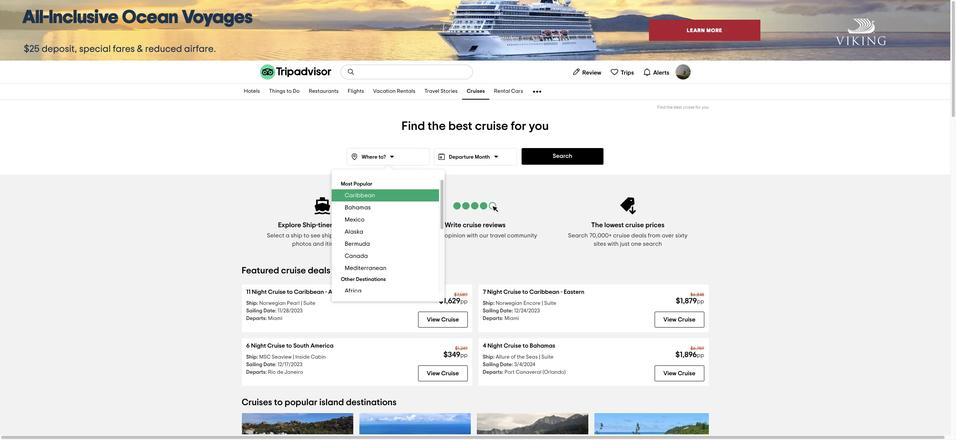 Task type: vqa. For each thing, say whether or not it's contained in the screenshot.


Task type: locate. For each thing, give the bounding box(es) containing it.
0 horizontal spatial you
[[529, 120, 549, 132]]

cruise
[[268, 289, 286, 295], [503, 289, 521, 295], [441, 317, 459, 323], [678, 317, 695, 323], [267, 343, 285, 349], [504, 343, 521, 349], [441, 371, 459, 377], [678, 371, 695, 377]]

1 - from the left
[[325, 289, 327, 295]]

: inside ship : norwegian pearl | suite sailing date: 11/28/2023 departs: miami
[[257, 301, 258, 306]]

the right of
[[517, 355, 525, 360]]

ship
[[291, 233, 302, 239], [322, 233, 333, 239]]

advertisement region
[[0, 0, 950, 61]]

1 vertical spatial with
[[607, 241, 619, 247]]

mexico
[[345, 217, 365, 223]]

miami for $1,879
[[504, 316, 519, 321]]

pp
[[460, 299, 468, 305], [697, 299, 704, 305], [460, 353, 468, 359], [697, 353, 704, 359]]

cruises down rio
[[242, 398, 272, 408]]

cruise down profile picture
[[683, 105, 695, 110]]

0 horizontal spatial find
[[402, 120, 425, 132]]

cabin
[[311, 355, 326, 360]]

just
[[620, 241, 630, 247]]

pp down $6,759
[[697, 353, 704, 359]]

with
[[467, 233, 478, 239], [607, 241, 619, 247]]

ship down '7'
[[483, 301, 493, 306]]

0 vertical spatial cruises
[[467, 89, 485, 94]]

| inside ship : msc seaview | inside cabin sailing date: 12/17/2023 departs: rio de janeiro
[[293, 355, 294, 360]]

0 vertical spatial best
[[674, 105, 682, 110]]

suite right seas
[[541, 355, 553, 360]]

to left the popular
[[274, 398, 283, 408]]

caribbean down popular
[[345, 193, 375, 199]]

pp for $349
[[460, 353, 468, 359]]

date: left 11/28/2023
[[263, 309, 276, 314]]

1 horizontal spatial find the best cruise for you
[[657, 105, 709, 110]]

view cruise for $349
[[427, 371, 459, 377]]

2 vertical spatial the
[[517, 355, 525, 360]]

2 ship from the left
[[322, 233, 333, 239]]

norwegian up 11/28/2023
[[259, 301, 286, 306]]

1 vertical spatial deals
[[308, 267, 330, 276]]

sailing down 11
[[246, 309, 262, 314]]

pp inside $7,089 $1,629 pp
[[460, 299, 468, 305]]

find the best cruise for you
[[657, 105, 709, 110], [402, 120, 549, 132]]

2 horizontal spatial caribbean
[[529, 289, 559, 295]]

1 vertical spatial bahamas
[[530, 343, 555, 349]]

find down alerts
[[657, 105, 666, 110]]

ship inside ship : allure of the seas | suite sailing date: 3/4/2024 departs: port canaveral (orlando)
[[483, 355, 493, 360]]

alerts
[[653, 70, 669, 76]]

0 vertical spatial you
[[702, 105, 709, 110]]

0 horizontal spatial norwegian
[[259, 301, 286, 306]]

your
[[431, 233, 443, 239]]

explore ship‑tinerary™ pages select a ship to see ship details, reviews, photos and itineraries
[[267, 222, 378, 247]]

1 miami from the left
[[268, 316, 282, 321]]

night for $1,896
[[487, 343, 502, 349]]

ship right the 'a' at the left of the page
[[291, 233, 302, 239]]

pp inside $6,848 $1,879 pp
[[697, 299, 704, 305]]

write
[[445, 222, 461, 229]]

1 horizontal spatial norwegian
[[496, 301, 522, 306]]

0 horizontal spatial find the best cruise for you
[[402, 120, 549, 132]]

see
[[311, 233, 320, 239]]

2 horizontal spatial the
[[667, 105, 673, 110]]

share
[[413, 233, 430, 239]]

miami inside ship : norwegian pearl | suite sailing date: 11/28/2023 departs: miami
[[268, 316, 282, 321]]

departs: left port
[[483, 370, 503, 375]]

suite right encore
[[544, 301, 556, 306]]

ship down 4 at the right bottom of the page
[[483, 355, 493, 360]]

ship‑tinerary™
[[303, 222, 346, 229]]

sailing down allure
[[483, 362, 499, 368]]

bahamas
[[345, 205, 371, 211], [530, 343, 555, 349]]

pp for $1,879
[[697, 299, 704, 305]]

pp inside $6,759 $1,896 pp
[[697, 353, 704, 359]]

date: inside ship : norwegian pearl | suite sailing date: 11/28/2023 departs: miami
[[263, 309, 276, 314]]

norwegian
[[259, 301, 286, 306], [496, 301, 522, 306]]

$349
[[443, 351, 460, 359]]

1 vertical spatial for
[[511, 120, 526, 132]]

night right 6
[[251, 343, 266, 349]]

| right seas
[[539, 355, 540, 360]]

| inside ship : norwegian pearl | suite sailing date: 11/28/2023 departs: miami
[[301, 301, 302, 306]]

to
[[287, 89, 292, 94], [304, 233, 309, 239], [287, 289, 293, 295], [522, 289, 528, 295], [286, 343, 292, 349], [523, 343, 528, 349], [274, 398, 283, 408]]

4
[[483, 343, 486, 349]]

pp down '$1,249'
[[460, 353, 468, 359]]

pp for $1,896
[[697, 353, 704, 359]]

0 vertical spatial with
[[467, 233, 478, 239]]

1 vertical spatial cruises
[[242, 398, 272, 408]]

: for $1,629
[[257, 301, 258, 306]]

msc
[[259, 355, 271, 360]]

the down alerts
[[667, 105, 673, 110]]

0 horizontal spatial bahamas
[[345, 205, 371, 211]]

night right 4 at the right bottom of the page
[[487, 343, 502, 349]]

| right 'pearl'
[[301, 301, 302, 306]]

trips
[[621, 70, 634, 76]]

norwegian for $1,879
[[496, 301, 522, 306]]

1 horizontal spatial miami
[[504, 316, 519, 321]]

all
[[328, 289, 335, 295]]

deals up all
[[308, 267, 330, 276]]

pp inside $1,249 $349 pp
[[460, 353, 468, 359]]

suite inside ship : norwegian encore | suite sailing date: 12/24/2023 departs: miami
[[544, 301, 556, 306]]

ship
[[246, 301, 257, 306], [483, 301, 493, 306], [246, 355, 257, 360], [483, 355, 493, 360]]

sailing inside ship : allure of the seas | suite sailing date: 3/4/2024 departs: port canaveral (orlando)
[[483, 362, 499, 368]]

prices
[[645, 222, 665, 229]]

night
[[252, 289, 267, 295], [487, 289, 502, 295], [251, 343, 266, 349], [487, 343, 502, 349]]

hotels
[[244, 89, 260, 94]]

ship down 'ship‑tinerary™'
[[322, 233, 333, 239]]

1 horizontal spatial for
[[696, 105, 701, 110]]

sailing
[[246, 309, 262, 314], [483, 309, 499, 314], [246, 362, 262, 368], [483, 362, 499, 368]]

view for $1,879
[[663, 317, 676, 323]]

: inside ship : allure of the seas | suite sailing date: 3/4/2024 departs: port canaveral (orlando)
[[493, 355, 495, 360]]

best up departure in the top left of the page
[[448, 120, 472, 132]]

0 horizontal spatial with
[[467, 233, 478, 239]]

cruise up 11 night cruise to caribbean - all
[[281, 267, 306, 276]]

our
[[479, 233, 489, 239]]

ship for $1,879
[[483, 301, 493, 306]]

view cruise down $1,879 in the bottom of the page
[[663, 317, 695, 323]]

1 horizontal spatial ship
[[322, 233, 333, 239]]

cruises to popular island destinations
[[242, 398, 397, 408]]

miami
[[268, 316, 282, 321], [504, 316, 519, 321]]

ship : norwegian pearl | suite sailing date: 11/28/2023 departs: miami
[[246, 301, 315, 321]]

7 night cruise to caribbean - eastern
[[483, 289, 584, 295]]

cruises left rental
[[467, 89, 485, 94]]

reviews,
[[356, 233, 378, 239]]

caribbean up encore
[[529, 289, 559, 295]]

with inside write cruise reviews share your opinion with our travel community
[[467, 233, 478, 239]]

ship : norwegian encore | suite sailing date: 12/24/2023 departs: miami
[[483, 301, 556, 321]]

2 - from the left
[[561, 289, 562, 295]]

where to?
[[362, 155, 386, 160]]

1 horizontal spatial cruises
[[467, 89, 485, 94]]

travel
[[424, 89, 439, 94]]

$6,848
[[690, 293, 704, 297]]

: for $1,896
[[493, 355, 495, 360]]

1 vertical spatial the
[[428, 120, 446, 132]]

0 horizontal spatial cruises
[[242, 398, 272, 408]]

suite
[[303, 301, 315, 306], [544, 301, 556, 306], [541, 355, 553, 360]]

search
[[553, 153, 572, 159], [568, 233, 588, 239]]

- left eastern
[[561, 289, 562, 295]]

miami down the 12/24/2023
[[504, 316, 519, 321]]

departs:
[[246, 316, 267, 321], [483, 316, 503, 321], [246, 370, 267, 375], [483, 370, 503, 375]]

for
[[696, 105, 701, 110], [511, 120, 526, 132]]

sailing down msc
[[246, 362, 262, 368]]

alerts link
[[640, 64, 672, 80]]

miami inside ship : norwegian encore | suite sailing date: 12/24/2023 departs: miami
[[504, 316, 519, 321]]

opinion
[[445, 233, 465, 239]]

departs: down '7'
[[483, 316, 503, 321]]

None search field
[[341, 65, 472, 79]]

departs: down 11
[[246, 316, 267, 321]]

| inside ship : norwegian encore | suite sailing date: 12/24/2023 departs: miami
[[542, 301, 543, 306]]

norwegian inside ship : norwegian pearl | suite sailing date: 11/28/2023 departs: miami
[[259, 301, 286, 306]]

cruise inside write cruise reviews share your opinion with our travel community
[[463, 222, 481, 229]]

find down rentals
[[402, 120, 425, 132]]

: inside ship : norwegian encore | suite sailing date: 12/24/2023 departs: miami
[[493, 301, 495, 306]]

1 norwegian from the left
[[259, 301, 286, 306]]

view
[[427, 317, 440, 323], [663, 317, 676, 323], [427, 371, 440, 377], [663, 371, 676, 377]]

deals up one
[[631, 233, 647, 239]]

0 horizontal spatial the
[[428, 120, 446, 132]]

0 horizontal spatial deals
[[308, 267, 330, 276]]

date: left the 12/24/2023
[[500, 309, 513, 314]]

pages
[[348, 222, 367, 229]]

ship inside ship : msc seaview | inside cabin sailing date: 12/17/2023 departs: rio de janeiro
[[246, 355, 257, 360]]

0 vertical spatial bahamas
[[345, 205, 371, 211]]

sailing down '7'
[[483, 309, 499, 314]]

with left our
[[467, 233, 478, 239]]

encore
[[523, 301, 541, 306]]

norwegian up the 12/24/2023
[[496, 301, 522, 306]]

cruise down $1,896
[[678, 371, 695, 377]]

rental cars link
[[489, 84, 528, 100]]

suite right 'pearl'
[[303, 301, 315, 306]]

date: up port
[[500, 362, 513, 368]]

$1,249
[[455, 346, 468, 351]]

$6,848 $1,879 pp
[[676, 293, 704, 305]]

0 horizontal spatial caribbean
[[294, 289, 324, 295]]

6 night cruise to south america
[[246, 343, 334, 349]]

bahamas up the mexico
[[345, 205, 371, 211]]

cruise down $349
[[441, 371, 459, 377]]

1 horizontal spatial find
[[657, 105, 666, 110]]

rental
[[494, 89, 510, 94]]

night right '7'
[[487, 289, 502, 295]]

0 vertical spatial deals
[[631, 233, 647, 239]]

the down travel stories link at the left of page
[[428, 120, 446, 132]]

$6,759 $1,896 pp
[[675, 346, 704, 359]]

1 vertical spatial best
[[448, 120, 472, 132]]

flights
[[348, 89, 364, 94]]

cruise up month
[[475, 120, 508, 132]]

date: up rio
[[263, 362, 276, 368]]

cruise up our
[[463, 222, 481, 229]]

0 horizontal spatial -
[[325, 289, 327, 295]]

vacation rentals link
[[369, 84, 420, 100]]

mediterranean
[[345, 265, 386, 271]]

1 horizontal spatial you
[[702, 105, 709, 110]]

night for $349
[[251, 343, 266, 349]]

0 horizontal spatial ship
[[291, 233, 302, 239]]

tripadvisor image
[[260, 64, 331, 80]]

date: inside ship : allure of the seas | suite sailing date: 3/4/2024 departs: port canaveral (orlando)
[[500, 362, 513, 368]]

0 horizontal spatial best
[[448, 120, 472, 132]]

cruises for cruises to popular island destinations
[[242, 398, 272, 408]]

trips link
[[607, 64, 637, 80]]

departs: left rio
[[246, 370, 267, 375]]

- left all
[[325, 289, 327, 295]]

best down profile picture
[[674, 105, 682, 110]]

| up 12/17/2023
[[293, 355, 294, 360]]

0 vertical spatial find
[[657, 105, 666, 110]]

ship inside ship : norwegian pearl | suite sailing date: 11/28/2023 departs: miami
[[246, 301, 257, 306]]

departs: inside ship : norwegian pearl | suite sailing date: 11/28/2023 departs: miami
[[246, 316, 267, 321]]

search inside the lowest cruise prices search 70,000+ cruise deals from over sixty sites with just one search
[[568, 233, 588, 239]]

0 horizontal spatial for
[[511, 120, 526, 132]]

deals inside the lowest cruise prices search 70,000+ cruise deals from over sixty sites with just one search
[[631, 233, 647, 239]]

1 horizontal spatial with
[[607, 241, 619, 247]]

sailing inside ship : msc seaview | inside cabin sailing date: 12/17/2023 departs: rio de janeiro
[[246, 362, 262, 368]]

cruise up ship : norwegian pearl | suite sailing date: 11/28/2023 departs: miami
[[268, 289, 286, 295]]

sites
[[594, 241, 606, 247]]

suite inside ship : norwegian pearl | suite sailing date: 11/28/2023 departs: miami
[[303, 301, 315, 306]]

you
[[702, 105, 709, 110], [529, 120, 549, 132]]

review link
[[569, 64, 604, 80]]

1 horizontal spatial caribbean
[[345, 193, 375, 199]]

bahamas up seas
[[530, 343, 555, 349]]

janeiro
[[284, 370, 303, 375]]

3/4/2024
[[514, 362, 535, 368]]

travel stories link
[[420, 84, 462, 100]]

cruises link
[[462, 84, 489, 100]]

(orlando)
[[543, 370, 566, 375]]

1 vertical spatial find the best cruise for you
[[402, 120, 549, 132]]

community
[[507, 233, 537, 239]]

night right 11
[[252, 289, 267, 295]]

view cruise down $1,629
[[427, 317, 459, 323]]

0 vertical spatial the
[[667, 105, 673, 110]]

: inside ship : msc seaview | inside cabin sailing date: 12/17/2023 departs: rio de janeiro
[[257, 355, 258, 360]]

1 horizontal spatial best
[[674, 105, 682, 110]]

ship inside ship : norwegian encore | suite sailing date: 12/24/2023 departs: miami
[[483, 301, 493, 306]]

1 horizontal spatial deals
[[631, 233, 647, 239]]

caribbean up 'pearl'
[[294, 289, 324, 295]]

cruise
[[683, 105, 695, 110], [475, 120, 508, 132], [463, 222, 481, 229], [625, 222, 644, 229], [613, 233, 630, 239], [281, 267, 306, 276]]

ship down 6
[[246, 355, 257, 360]]

suite for $1,879
[[544, 301, 556, 306]]

norwegian inside ship : norwegian encore | suite sailing date: 12/24/2023 departs: miami
[[496, 301, 522, 306]]

1 vertical spatial you
[[529, 120, 549, 132]]

1 horizontal spatial -
[[561, 289, 562, 295]]

2 norwegian from the left
[[496, 301, 522, 306]]

cruises for cruises
[[467, 89, 485, 94]]

miami down 11/28/2023
[[268, 316, 282, 321]]

| right encore
[[542, 301, 543, 306]]

1 vertical spatial search
[[568, 233, 588, 239]]

date: inside ship : msc seaview | inside cabin sailing date: 12/17/2023 departs: rio de janeiro
[[263, 362, 276, 368]]

to left see
[[304, 233, 309, 239]]

the
[[667, 105, 673, 110], [428, 120, 446, 132], [517, 355, 525, 360]]

1 horizontal spatial the
[[517, 355, 525, 360]]

with inside the lowest cruise prices search 70,000+ cruise deals from over sixty sites with just one search
[[607, 241, 619, 247]]

find the best cruise for you down profile picture
[[657, 105, 709, 110]]

find the best cruise for you up departure month
[[402, 120, 549, 132]]

vacation
[[373, 89, 396, 94]]

view cruise down $349
[[427, 371, 459, 377]]

ship down 11
[[246, 301, 257, 306]]

suite inside ship : allure of the seas | suite sailing date: 3/4/2024 departs: port canaveral (orlando)
[[541, 355, 553, 360]]

0 horizontal spatial miami
[[268, 316, 282, 321]]

1 horizontal spatial bahamas
[[530, 343, 555, 349]]

with left just on the bottom
[[607, 241, 619, 247]]

pp down $7,089
[[460, 299, 468, 305]]

departure month
[[449, 155, 490, 160]]

view cruise down $1,896
[[663, 371, 695, 377]]

pp down $6,848
[[697, 299, 704, 305]]

2 miami from the left
[[504, 316, 519, 321]]



Task type: describe. For each thing, give the bounding box(es) containing it.
cruise up of
[[504, 343, 521, 349]]

allure
[[496, 355, 510, 360]]

select
[[267, 233, 284, 239]]

$1,629
[[439, 298, 460, 305]]

suite for $1,629
[[303, 301, 315, 306]]

of
[[511, 355, 516, 360]]

one
[[631, 241, 642, 247]]

other destinations
[[341, 277, 386, 282]]

sailing inside ship : norwegian encore | suite sailing date: 12/24/2023 departs: miami
[[483, 309, 499, 314]]

caribbean for $1,879
[[529, 289, 559, 295]]

write cruise reviews share your opinion with our travel community
[[413, 222, 537, 239]]

month
[[475, 155, 490, 160]]

0 vertical spatial find the best cruise for you
[[657, 105, 709, 110]]

ship for $1,629
[[246, 301, 257, 306]]

4 night cruise to bahamas
[[483, 343, 555, 349]]

cruise up just on the bottom
[[613, 233, 630, 239]]

rental cars
[[494, 89, 523, 94]]

cruise down $1,879 in the bottom of the page
[[678, 317, 695, 323]]

view cruise for $1,629
[[427, 317, 459, 323]]

: for $1,879
[[493, 301, 495, 306]]

caribbean for $1,629
[[294, 289, 324, 295]]

sailing inside ship : norwegian pearl | suite sailing date: 11/28/2023 departs: miami
[[246, 309, 262, 314]]

and
[[313, 241, 324, 247]]

cruise down $1,629
[[441, 317, 459, 323]]

a
[[286, 233, 289, 239]]

america
[[311, 343, 334, 349]]

itineraries
[[325, 241, 353, 247]]

11
[[246, 289, 251, 295]]

stories
[[441, 89, 458, 94]]

the lowest cruise prices search 70,000+ cruise deals from over sixty sites with just one search
[[568, 222, 688, 247]]

night for $1,629
[[252, 289, 267, 295]]

flights link
[[343, 84, 369, 100]]

rentals
[[397, 89, 415, 94]]

south
[[293, 343, 309, 349]]

view cruise for $1,879
[[663, 317, 695, 323]]

- for $1,879
[[561, 289, 562, 295]]

seaview
[[272, 355, 292, 360]]

seas
[[526, 355, 538, 360]]

departs: inside ship : norwegian encore | suite sailing date: 12/24/2023 departs: miami
[[483, 316, 503, 321]]

departure
[[449, 155, 474, 160]]

port
[[504, 370, 515, 375]]

12/17/2023
[[278, 362, 302, 368]]

pp for $1,629
[[460, 299, 468, 305]]

the
[[591, 222, 603, 229]]

1 ship from the left
[[291, 233, 302, 239]]

| for $1,879
[[542, 301, 543, 306]]

other
[[341, 277, 355, 282]]

featured cruise deals
[[242, 267, 330, 276]]

do
[[293, 89, 300, 94]]

11/28/2023
[[278, 309, 303, 314]]

- for $1,629
[[325, 289, 327, 295]]

popular
[[285, 398, 317, 408]]

| for $349
[[293, 355, 294, 360]]

$1,249 $349 pp
[[443, 346, 468, 359]]

7
[[483, 289, 486, 295]]

ship for $1,896
[[483, 355, 493, 360]]

to up seas
[[523, 343, 528, 349]]

the inside ship : allure of the seas | suite sailing date: 3/4/2024 departs: port canaveral (orlando)
[[517, 355, 525, 360]]

6
[[246, 343, 250, 349]]

canaveral
[[516, 370, 541, 375]]

$7,089
[[454, 293, 468, 297]]

featured
[[242, 267, 279, 276]]

popular
[[354, 182, 372, 187]]

eastern
[[564, 289, 584, 295]]

departs: inside ship : allure of the seas | suite sailing date: 3/4/2024 departs: port canaveral (orlando)
[[483, 370, 503, 375]]

date: inside ship : norwegian encore | suite sailing date: 12/24/2023 departs: miami
[[500, 309, 513, 314]]

island
[[319, 398, 344, 408]]

vacation rentals
[[373, 89, 415, 94]]

restaurants
[[309, 89, 339, 94]]

de
[[277, 370, 283, 375]]

: for $349
[[257, 355, 258, 360]]

details,
[[335, 233, 355, 239]]

to left the "do"
[[287, 89, 292, 94]]

to?
[[379, 155, 386, 160]]

pearl
[[287, 301, 300, 306]]

things to do link
[[264, 84, 304, 100]]

to inside explore ship‑tinerary™ pages select a ship to see ship details, reviews, photos and itineraries
[[304, 233, 309, 239]]

miami for $1,629
[[268, 316, 282, 321]]

departs: inside ship : msc seaview | inside cabin sailing date: 12/17/2023 departs: rio de janeiro
[[246, 370, 267, 375]]

over
[[662, 233, 674, 239]]

cars
[[511, 89, 523, 94]]

norwegian for $1,629
[[259, 301, 286, 306]]

search
[[643, 241, 662, 247]]

cruise up ship : norwegian encore | suite sailing date: 12/24/2023 departs: miami
[[503, 289, 521, 295]]

lowest
[[604, 222, 624, 229]]

| inside ship : allure of the seas | suite sailing date: 3/4/2024 departs: port canaveral (orlando)
[[539, 355, 540, 360]]

ship for $349
[[246, 355, 257, 360]]

to left 'south'
[[286, 343, 292, 349]]

photos
[[292, 241, 311, 247]]

0 vertical spatial for
[[696, 105, 701, 110]]

where
[[362, 155, 377, 160]]

11 night cruise to caribbean - all
[[246, 289, 335, 295]]

| for $1,629
[[301, 301, 302, 306]]

destinations
[[356, 277, 386, 282]]

bermuda
[[345, 241, 370, 247]]

hotels link
[[239, 84, 264, 100]]

review
[[582, 70, 601, 76]]

to up 'pearl'
[[287, 289, 293, 295]]

view for $1,896
[[663, 371, 676, 377]]

most popular
[[341, 182, 372, 187]]

view for $349
[[427, 371, 440, 377]]

cruise up seaview
[[267, 343, 285, 349]]

restaurants link
[[304, 84, 343, 100]]

view cruise for $1,896
[[663, 371, 695, 377]]

0 vertical spatial search
[[553, 153, 572, 159]]

destinations
[[346, 398, 397, 408]]

travel
[[490, 233, 506, 239]]

search image
[[347, 68, 355, 76]]

to up encore
[[522, 289, 528, 295]]

12/24/2023
[[514, 309, 540, 314]]

view for $1,629
[[427, 317, 440, 323]]

$6,759
[[691, 346, 704, 351]]

africa
[[345, 288, 362, 294]]

canada
[[345, 253, 368, 259]]

profile picture image
[[675, 64, 691, 80]]

1 vertical spatial find
[[402, 120, 425, 132]]

$7,089 $1,629 pp
[[439, 293, 468, 305]]

explore
[[278, 222, 301, 229]]

reviews
[[483, 222, 506, 229]]

most
[[341, 182, 352, 187]]

ship : msc seaview | inside cabin sailing date: 12/17/2023 departs: rio de janeiro
[[246, 355, 326, 375]]

night for $1,879
[[487, 289, 502, 295]]

inside
[[295, 355, 310, 360]]

cruise up one
[[625, 222, 644, 229]]



